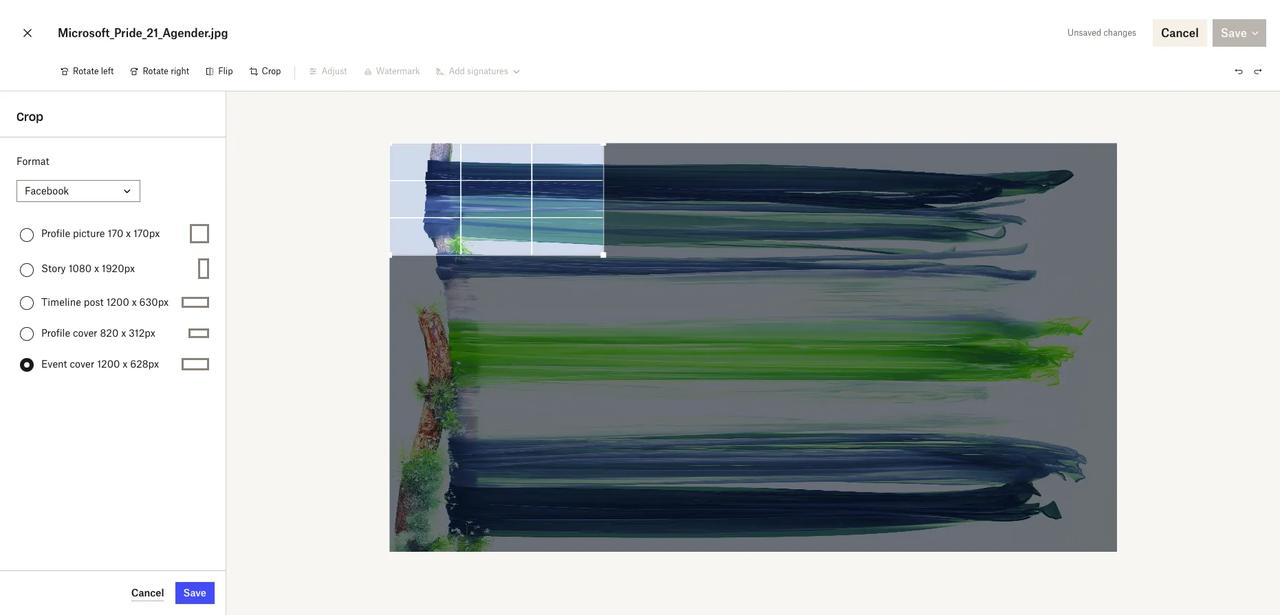 Task type: vqa. For each thing, say whether or not it's contained in the screenshot.
Crop within button
yes



Task type: locate. For each thing, give the bounding box(es) containing it.
crop up format
[[17, 110, 43, 124]]

x right 820
[[121, 327, 126, 339]]

rotate inside rotate left button
[[73, 66, 99, 76]]

1200 right post
[[106, 296, 129, 308]]

crop right flip
[[262, 66, 281, 76]]

rotate left right
[[143, 66, 169, 76]]

cancel button left save button
[[131, 586, 164, 602]]

0 vertical spatial cancel button
[[1154, 19, 1208, 47]]

0 horizontal spatial crop
[[17, 110, 43, 124]]

flip button
[[198, 61, 241, 83]]

story 1080 x 1920px
[[41, 263, 135, 275]]

microsoft_pride_21_agender.jpg
[[58, 26, 228, 40]]

1 horizontal spatial rotate
[[143, 66, 169, 76]]

1200 for 1200 x 628px
[[97, 358, 120, 370]]

0 horizontal spatial rotate
[[73, 66, 99, 76]]

x
[[126, 228, 131, 240], [94, 263, 99, 275], [132, 296, 137, 308], [121, 327, 126, 339], [123, 358, 128, 370]]

x for 1200 x 630px
[[132, 296, 137, 308]]

cancel button
[[1154, 19, 1208, 47], [131, 586, 164, 602]]

cancel left save
[[131, 587, 164, 599]]

save button
[[175, 583, 215, 605]]

rotate for rotate left
[[73, 66, 99, 76]]

crop
[[262, 66, 281, 76], [17, 110, 43, 124]]

rotate for rotate right
[[143, 66, 169, 76]]

cancel button right changes
[[1154, 19, 1208, 47]]

x left 628px
[[123, 358, 128, 370]]

rotate left button
[[52, 61, 122, 83]]

1080
[[69, 263, 92, 275]]

cover left 820
[[73, 327, 97, 339]]

1200 down 820
[[97, 358, 120, 370]]

1 vertical spatial 1200
[[97, 358, 120, 370]]

1200
[[106, 296, 129, 308], [97, 358, 120, 370]]

profile up the event
[[41, 327, 70, 339]]

1 horizontal spatial cancel
[[1162, 26, 1199, 40]]

unsaved
[[1068, 28, 1102, 38]]

cancel
[[1162, 26, 1199, 40], [131, 587, 164, 599]]

rotate
[[73, 66, 99, 76], [143, 66, 169, 76]]

0 horizontal spatial cancel
[[131, 587, 164, 599]]

story
[[41, 263, 66, 275]]

save
[[183, 588, 206, 599]]

rotate inside rotate right button
[[143, 66, 169, 76]]

x left 630px
[[132, 296, 137, 308]]

1 vertical spatial cover
[[70, 358, 94, 370]]

0 vertical spatial profile
[[41, 228, 70, 240]]

1 vertical spatial cancel
[[131, 587, 164, 599]]

None radio
[[20, 228, 34, 242], [20, 297, 34, 310], [20, 328, 34, 341], [20, 228, 34, 242], [20, 297, 34, 310], [20, 328, 34, 341]]

picture
[[73, 228, 105, 240]]

0 vertical spatial crop
[[262, 66, 281, 76]]

cancel inside button
[[1162, 26, 1199, 40]]

x right 170
[[126, 228, 131, 240]]

profile
[[41, 228, 70, 240], [41, 327, 70, 339]]

rotate left left
[[73, 66, 99, 76]]

0 vertical spatial cover
[[73, 327, 97, 339]]

312px
[[129, 327, 155, 339]]

flip
[[218, 66, 233, 76]]

cancel for rightmost "cancel" button
[[1162, 26, 1199, 40]]

cover right the event
[[70, 358, 94, 370]]

630px
[[139, 296, 169, 308]]

None field
[[0, 0, 106, 15]]

2 profile from the top
[[41, 327, 70, 339]]

1 vertical spatial crop
[[17, 110, 43, 124]]

rotate left
[[73, 66, 114, 76]]

0 vertical spatial cancel
[[1162, 26, 1199, 40]]

0 horizontal spatial cancel button
[[131, 586, 164, 602]]

170px
[[134, 228, 160, 240]]

profile left picture
[[41, 228, 70, 240]]

1 vertical spatial profile
[[41, 327, 70, 339]]

0 vertical spatial 1200
[[106, 296, 129, 308]]

1 rotate from the left
[[73, 66, 99, 76]]

timeline
[[41, 296, 81, 308]]

crop inside button
[[262, 66, 281, 76]]

profile for profile cover 820 x 312px
[[41, 327, 70, 339]]

close image
[[19, 22, 36, 44]]

2 rotate from the left
[[143, 66, 169, 76]]

crop button
[[241, 61, 289, 83]]

1920px
[[102, 263, 135, 275]]

x right 1080
[[94, 263, 99, 275]]

cover
[[73, 327, 97, 339], [70, 358, 94, 370]]

profile for profile picture 170 x 170px
[[41, 228, 70, 240]]

cancel right changes
[[1162, 26, 1199, 40]]

None radio
[[20, 263, 34, 277], [20, 359, 34, 372], [20, 263, 34, 277], [20, 359, 34, 372]]

event cover 1200 x 628px
[[41, 358, 159, 370]]

628px
[[130, 358, 159, 370]]

1 profile from the top
[[41, 228, 70, 240]]

1 horizontal spatial crop
[[262, 66, 281, 76]]

event
[[41, 358, 67, 370]]

profile cover 820 x 312px
[[41, 327, 155, 339]]



Task type: describe. For each thing, give the bounding box(es) containing it.
changes
[[1104, 28, 1137, 38]]

post
[[84, 296, 104, 308]]

timeline post 1200 x 630px
[[41, 296, 169, 308]]

x for 1200 x 628px
[[123, 358, 128, 370]]

cover for profile cover
[[73, 327, 97, 339]]

Format button
[[17, 180, 140, 202]]

right
[[171, 66, 189, 76]]

format
[[17, 156, 49, 167]]

170
[[108, 228, 123, 240]]

x for 170 x 170px
[[126, 228, 131, 240]]

1 horizontal spatial cancel button
[[1154, 19, 1208, 47]]

rotate right
[[143, 66, 189, 76]]

cancel for bottommost "cancel" button
[[131, 587, 164, 599]]

profile picture 170 x 170px
[[41, 228, 160, 240]]

1200 for 1200 x 630px
[[106, 296, 129, 308]]

rotate right button
[[122, 61, 198, 83]]

unsaved changes
[[1068, 28, 1137, 38]]

left
[[101, 66, 114, 76]]

cover for event cover
[[70, 358, 94, 370]]

facebook
[[25, 185, 69, 197]]

x for 820 x 312px
[[121, 327, 126, 339]]

1 vertical spatial cancel button
[[131, 586, 164, 602]]

820
[[100, 327, 119, 339]]



